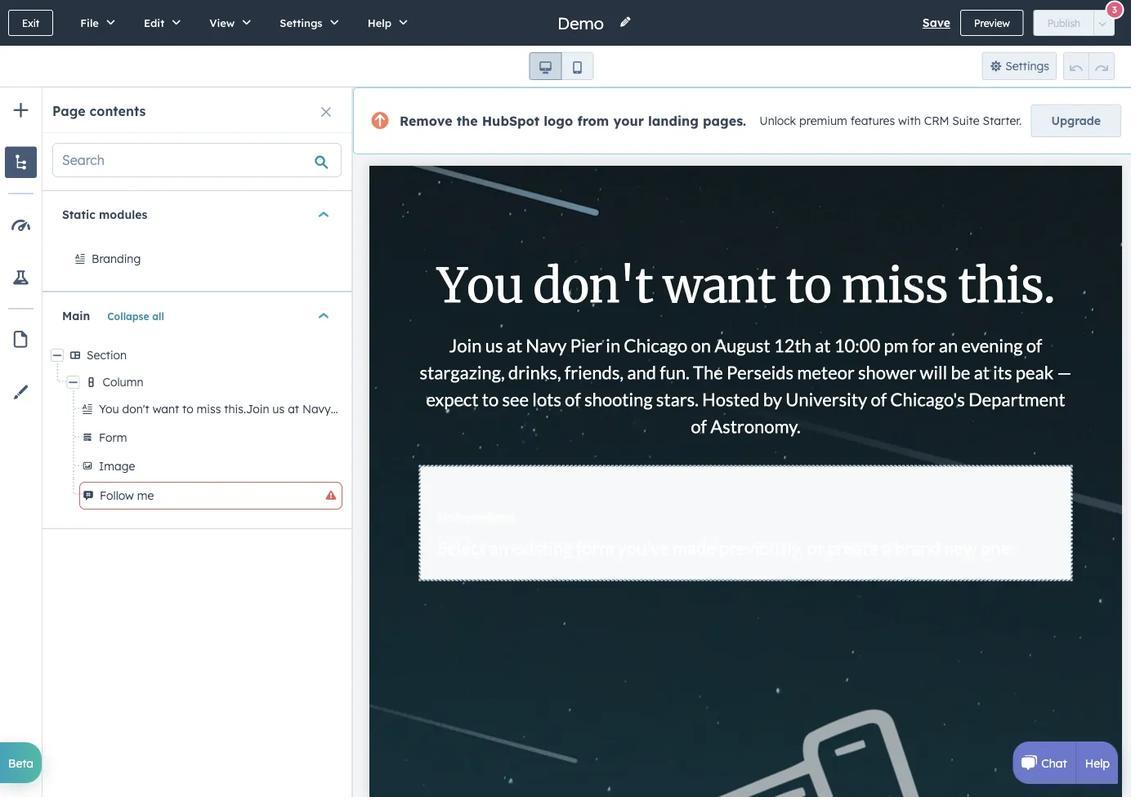 Task type: locate. For each thing, give the bounding box(es) containing it.
beta button
[[0, 743, 42, 784]]

preview button
[[960, 10, 1024, 36]]

follow me
[[100, 489, 154, 503]]

settings right view button
[[280, 16, 323, 29]]

0 vertical spatial settings button
[[263, 0, 350, 46]]

column
[[103, 375, 143, 389]]

help inside button
[[368, 16, 392, 29]]

settings down preview
[[1006, 59, 1050, 73]]

hubspot
[[482, 113, 540, 129]]

follow
[[100, 489, 134, 503]]

august
[[435, 402, 473, 416]]

0 vertical spatial caret image
[[319, 206, 329, 223]]

pm
[[548, 402, 566, 416]]

for
[[569, 402, 584, 416]]

preview
[[974, 17, 1010, 29]]

want
[[153, 402, 179, 416]]

0 horizontal spatial at
[[288, 402, 299, 416]]

image button
[[99, 457, 339, 477]]

10:00
[[516, 402, 545, 416]]

settings button
[[263, 0, 350, 46], [982, 52, 1057, 80]]

collapse
[[107, 311, 149, 323]]

0 horizontal spatial settings button
[[263, 0, 350, 46]]

collapse all
[[107, 311, 164, 323]]

main
[[62, 309, 90, 323]]

1 horizontal spatial group
[[1063, 52, 1115, 80]]

section
[[87, 348, 127, 363]]

1 horizontal spatial settings button
[[982, 52, 1057, 80]]

exit
[[22, 17, 39, 29]]

Search text field
[[53, 144, 308, 177]]

1 vertical spatial help
[[1085, 756, 1110, 771]]

publish group
[[1034, 10, 1115, 36]]

modules
[[99, 207, 147, 222]]

with
[[898, 114, 921, 128]]

form
[[99, 431, 127, 445]]

static modules button
[[62, 191, 332, 238]]

page
[[52, 103, 86, 119]]

at
[[288, 402, 299, 416], [502, 402, 513, 416]]

1 vertical spatial settings button
[[982, 52, 1057, 80]]

save
[[923, 16, 951, 30]]

evenin...
[[604, 402, 647, 416]]

on
[[418, 402, 432, 416]]

help button
[[350, 0, 419, 46]]

1 vertical spatial caret image
[[319, 308, 329, 324]]

at right 12th
[[502, 402, 513, 416]]

unlock
[[760, 114, 796, 128]]

pages.
[[703, 113, 746, 129]]

None field
[[556, 12, 609, 34]]

1 horizontal spatial settings
[[1006, 59, 1050, 73]]

1 caret image from the top
[[319, 206, 329, 223]]

at right us at the left bottom of the page
[[288, 402, 299, 416]]

group up logo
[[529, 52, 594, 80]]

edit
[[144, 16, 164, 29]]

navy
[[302, 402, 331, 416]]

caret image
[[319, 206, 329, 223], [319, 308, 329, 324]]

help
[[368, 16, 392, 29], [1085, 756, 1110, 771]]

the
[[457, 113, 478, 129]]

you don't want to miss this.join us at navy pier in chicago on august 12th at 10:00 pm for an evenin...
[[99, 402, 647, 416]]

column button
[[103, 373, 340, 392]]

in
[[358, 402, 368, 416]]

section button
[[87, 346, 340, 365]]

save button
[[923, 13, 951, 33]]

group down publish group
[[1063, 52, 1115, 80]]

view button
[[192, 0, 263, 46]]

1 horizontal spatial at
[[502, 402, 513, 416]]

2 caret image from the top
[[319, 308, 329, 324]]

0 vertical spatial help
[[368, 16, 392, 29]]

chat
[[1042, 756, 1067, 771]]

0 horizontal spatial help
[[368, 16, 392, 29]]

to
[[182, 402, 193, 416]]

1 vertical spatial settings
[[1006, 59, 1050, 73]]

0 horizontal spatial group
[[529, 52, 594, 80]]

starter.
[[983, 114, 1022, 128]]

2 at from the left
[[502, 402, 513, 416]]

0 horizontal spatial settings
[[280, 16, 323, 29]]

exit link
[[8, 10, 53, 36]]

2 group from the left
[[1063, 52, 1115, 80]]

an
[[587, 402, 601, 416]]

settings
[[280, 16, 323, 29], [1006, 59, 1050, 73]]

group
[[529, 52, 594, 80], [1063, 52, 1115, 80]]

unlock premium features with crm suite starter.
[[760, 114, 1022, 128]]



Task type: describe. For each thing, give the bounding box(es) containing it.
1 at from the left
[[288, 402, 299, 416]]

upgrade
[[1052, 114, 1101, 128]]

publish button
[[1034, 10, 1094, 36]]

contents
[[90, 103, 146, 119]]

close image
[[321, 107, 331, 117]]

3
[[1112, 4, 1117, 16]]

you don't want to miss this.join us at navy pier in chicago on august 12th at 10:00 pm for an evenin... button
[[99, 400, 647, 419]]

upgrade link
[[1031, 105, 1121, 137]]

12th
[[476, 402, 498, 416]]

branding
[[92, 252, 141, 266]]

your
[[613, 113, 644, 129]]

file button
[[63, 0, 127, 46]]

1 group from the left
[[529, 52, 594, 80]]

pier
[[334, 402, 355, 416]]

premium
[[799, 114, 848, 128]]

view
[[209, 16, 235, 29]]

me
[[137, 489, 154, 503]]

publish
[[1048, 17, 1081, 29]]

from
[[577, 113, 609, 129]]

miss
[[197, 402, 221, 416]]

suite
[[953, 114, 980, 128]]

landing
[[648, 113, 699, 129]]

crm
[[924, 114, 949, 128]]

remove the hubspot logo from your landing pages.
[[400, 113, 746, 129]]

file
[[80, 16, 99, 29]]

static modules
[[62, 207, 147, 222]]

caret image inside "static modules" dropdown button
[[319, 206, 329, 223]]

beta
[[8, 756, 34, 771]]

follow me button
[[100, 486, 324, 506]]

edit button
[[127, 0, 192, 46]]

logo
[[544, 113, 573, 129]]

image
[[99, 459, 135, 474]]

us
[[272, 402, 285, 416]]

form button
[[99, 428, 339, 448]]

remove
[[400, 113, 452, 129]]

branding button
[[92, 249, 340, 269]]

1 horizontal spatial help
[[1085, 756, 1110, 771]]

features
[[851, 114, 895, 128]]

static
[[62, 207, 95, 222]]

don't
[[122, 402, 149, 416]]

page contents
[[52, 103, 146, 119]]

0 vertical spatial settings
[[280, 16, 323, 29]]

chicago
[[371, 402, 415, 416]]

this.join
[[224, 402, 269, 416]]

you
[[99, 402, 119, 416]]

all
[[152, 311, 164, 323]]

collapse all button
[[97, 300, 175, 333]]



Task type: vqa. For each thing, say whether or not it's contained in the screenshot.
"save"
yes



